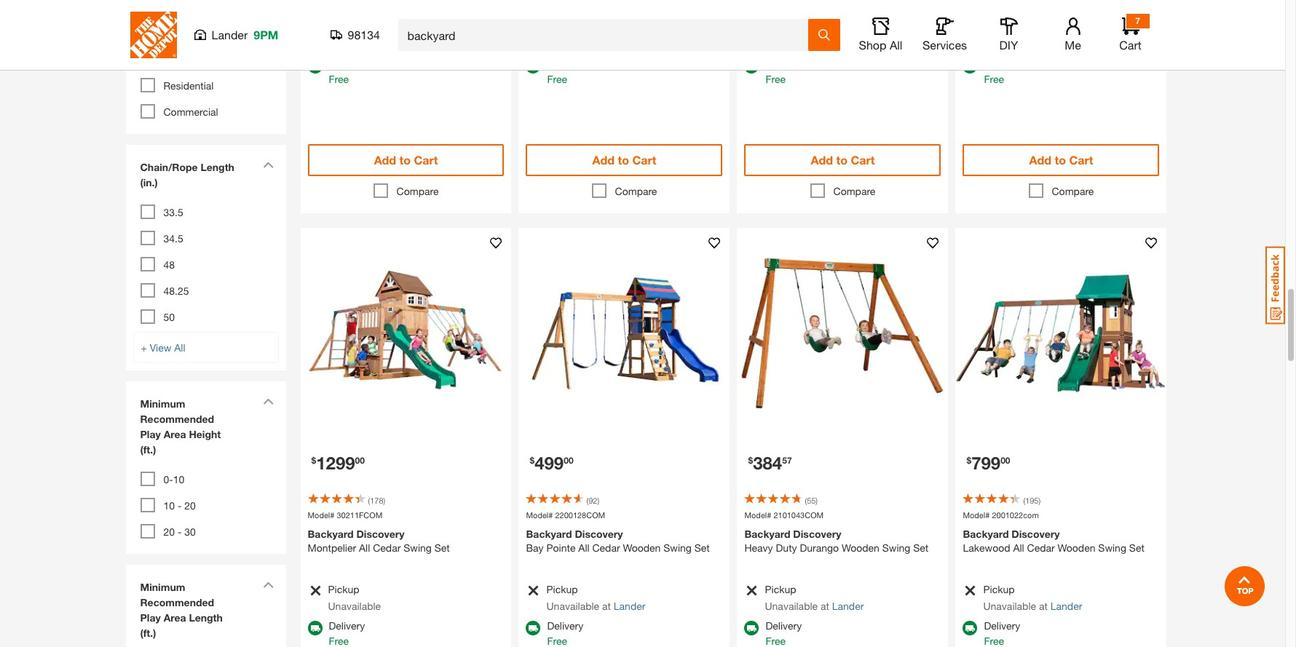 Task type: describe. For each thing, give the bounding box(es) containing it.
2 delivery free from the left
[[548, 58, 584, 85]]

diy
[[1000, 38, 1019, 52]]

available shipping image
[[308, 59, 322, 74]]

duty
[[776, 542, 798, 555]]

55
[[807, 496, 816, 506]]

(in.)
[[140, 176, 158, 189]]

3 to from the left
[[837, 153, 848, 167]]

( for 499
[[587, 496, 589, 506]]

57
[[783, 455, 792, 466]]

4 add to cart from the left
[[1030, 153, 1094, 167]]

compare for 4th add to cart button
[[1053, 185, 1095, 197]]

backyard discovery lakewood all cedar wooden swing set
[[964, 529, 1145, 555]]

9pm
[[254, 28, 279, 42]]

the home depot logo image
[[130, 12, 177, 58]]

33.5 link
[[164, 206, 183, 219]]

caret icon image for minimum recommended play area length (ft.)
[[263, 582, 274, 589]]

lander link for 499
[[614, 601, 646, 613]]

set inside backyard discovery lakewood all cedar wooden swing set
[[1130, 542, 1145, 555]]

recommended for length
[[140, 597, 214, 609]]

swing inside backyard discovery bay pointe all cedar wooden swing set
[[664, 542, 692, 555]]

chain/rope length (in.)
[[140, 161, 235, 189]]

model# 2101043com
[[745, 511, 824, 520]]

montpelier
[[308, 542, 356, 555]]

view
[[150, 342, 171, 354]]

cart for 1st add to cart button
[[414, 153, 438, 167]]

+ view all link
[[133, 332, 279, 364]]

minimum recommended play area length (ft.) link
[[133, 573, 279, 648]]

00 for 1299
[[355, 455, 365, 466]]

1 vertical spatial 10
[[164, 500, 175, 512]]

2200128com
[[556, 511, 606, 520]]

- for 20
[[178, 526, 182, 538]]

set inside backyard discovery montpelier all cedar swing set
[[435, 542, 450, 555]]

499
[[535, 453, 564, 474]]

48
[[164, 259, 175, 271]]

195
[[1026, 496, 1039, 506]]

backyard for 799
[[964, 529, 1009, 541]]

services
[[923, 38, 968, 52]]

33.5
[[164, 206, 183, 219]]

me button
[[1050, 17, 1097, 52]]

lakewood
[[964, 542, 1011, 555]]

residential
[[164, 79, 214, 92]]

) for 384
[[816, 496, 818, 506]]

34.5 link
[[164, 232, 183, 245]]

wooden inside backyard discovery bay pointe all cedar wooden swing set
[[623, 542, 661, 555]]

4 add from the left
[[1030, 153, 1052, 167]]

backyard discovery heavy duty durango wooden swing set
[[745, 529, 929, 555]]

$ for 799
[[967, 455, 972, 466]]

swing inside backyard discovery lakewood all cedar wooden swing set
[[1099, 542, 1127, 555]]

2 add to cart button from the left
[[526, 144, 723, 176]]

34.5
[[164, 232, 183, 245]]

heavy duty durango wooden swing set image
[[738, 228, 949, 439]]

shop all button
[[858, 17, 905, 52]]

cedar inside backyard discovery bay pointe all cedar wooden swing set
[[593, 542, 620, 555]]

cedar for 799
[[1028, 542, 1056, 555]]

0 horizontal spatial 20
[[164, 526, 175, 538]]

bay pointe all cedar wooden swing set image
[[519, 228, 730, 439]]

1 to from the left
[[400, 153, 411, 167]]

height
[[189, 428, 221, 441]]

commercial link
[[164, 106, 218, 118]]

heavy
[[745, 542, 774, 555]]

set inside backyard discovery bay pointe all cedar wooden swing set
[[695, 542, 710, 555]]

( for 799
[[1024, 496, 1026, 506]]

model# for 384
[[745, 511, 772, 520]]

swing inside backyard discovery heavy duty durango wooden swing set
[[883, 542, 911, 555]]

0-
[[164, 474, 173, 486]]

caret icon image for minimum recommended play area height (ft.)
[[263, 399, 274, 405]]

compare for 2nd add to cart button from the right
[[834, 185, 876, 197]]

discovery for 799
[[1012, 529, 1061, 541]]

20 - 30
[[164, 526, 196, 538]]

limited stock for pickup image for 799
[[964, 585, 977, 598]]

feedback link image
[[1266, 246, 1286, 325]]

$ 384 57
[[749, 453, 792, 474]]

backyard discovery bay pointe all cedar wooden swing set
[[526, 529, 710, 555]]

backyard for 499
[[526, 529, 572, 541]]

compare for 1st add to cart button
[[397, 185, 439, 197]]

799
[[972, 453, 1001, 474]]

98134 button
[[330, 28, 381, 42]]

shop
[[859, 38, 887, 52]]

48.25
[[164, 285, 189, 297]]

commercial/residential
[[140, 50, 257, 62]]

all inside backyard discovery bay pointe all cedar wooden swing set
[[579, 542, 590, 555]]

services button
[[922, 17, 969, 52]]

( 195 )
[[1024, 496, 1041, 506]]

compare for 3rd add to cart button from right
[[615, 185, 658, 197]]

$ for 499
[[530, 455, 535, 466]]

lakewood all cedar wooden swing set image
[[956, 228, 1168, 439]]

) for 799
[[1039, 496, 1041, 506]]

$ 499 00
[[530, 453, 574, 474]]

area for height
[[164, 428, 186, 441]]

) for 1299
[[384, 496, 386, 506]]

lander link for 384
[[833, 601, 864, 613]]

30211fcom
[[337, 511, 383, 520]]

lander 9pm
[[212, 28, 279, 42]]

limited stock for pickup image for 1299
[[308, 585, 322, 598]]

2 add to cart from the left
[[593, 153, 657, 167]]

model# 2001022com
[[964, 511, 1040, 520]]

10 - 20 link
[[164, 500, 196, 512]]

backyard for 1299
[[308, 529, 354, 541]]

50
[[164, 311, 175, 324]]

limited stock for pickup image for 384
[[745, 585, 759, 598]]

lander for 499
[[614, 601, 646, 613]]

bay
[[526, 542, 544, 555]]

cart for 3rd add to cart button from right
[[633, 153, 657, 167]]

model# for 1299
[[308, 511, 335, 520]]

commercial
[[164, 106, 218, 118]]

7
[[1136, 15, 1141, 26]]

2 add from the left
[[593, 153, 615, 167]]

pickup unavailable at lander for 799
[[984, 584, 1083, 613]]

+ view all
[[141, 342, 185, 354]]

free for 4th add to cart button
[[985, 73, 1005, 85]]

all inside backyard discovery montpelier all cedar swing set
[[359, 542, 370, 555]]

2 to from the left
[[618, 153, 630, 167]]

384
[[754, 453, 783, 474]]

1 add to cart from the left
[[374, 153, 438, 167]]

0-10 link
[[164, 474, 185, 486]]

pickup unavailable at lander for 384
[[765, 584, 864, 613]]

50 link
[[164, 311, 175, 324]]

98134
[[348, 28, 380, 42]]

limited stock for pickup image for 499
[[526, 585, 540, 598]]

cart for 2nd add to cart button from the right
[[851, 153, 875, 167]]



Task type: locate. For each thing, give the bounding box(es) containing it.
limited stock for pickup image down bay
[[526, 585, 540, 598]]

30
[[185, 526, 196, 538]]

0 vertical spatial (ft.)
[[140, 444, 156, 456]]

1299
[[316, 453, 355, 474]]

1 swing from the left
[[404, 542, 432, 555]]

1 horizontal spatial wooden
[[842, 542, 880, 555]]

4 ( from the left
[[1024, 496, 1026, 506]]

1 caret icon image from the top
[[263, 162, 274, 168]]

swing
[[404, 542, 432, 555], [664, 542, 692, 555], [883, 542, 911, 555], [1099, 542, 1127, 555]]

backyard up heavy
[[745, 529, 791, 541]]

2 00 from the left
[[564, 455, 574, 466]]

residential link
[[164, 79, 214, 92]]

minimum down 20 - 30 link in the bottom left of the page
[[140, 581, 185, 594]]

00 inside $ 499 00
[[564, 455, 574, 466]]

0 vertical spatial 10
[[173, 474, 185, 486]]

3 backyard from the left
[[745, 529, 791, 541]]

1 vertical spatial minimum
[[140, 581, 185, 594]]

backyard up the pointe
[[526, 529, 572, 541]]

lander link
[[614, 38, 646, 50], [614, 601, 646, 613], [833, 601, 864, 613], [1051, 601, 1083, 613]]

20 - 30 link
[[164, 526, 196, 538]]

3 add to cart button from the left
[[745, 144, 942, 176]]

limited stock for pickup image down "montpelier"
[[308, 585, 322, 598]]

area inside minimum recommended play area height (ft.)
[[164, 428, 186, 441]]

montpelier all cedar swing set image
[[301, 228, 512, 439]]

pickup
[[328, 21, 360, 33], [547, 21, 578, 33], [765, 21, 797, 33], [984, 21, 1015, 33], [328, 584, 360, 596], [547, 584, 578, 596], [765, 584, 797, 596], [984, 584, 1015, 596]]

(
[[368, 496, 370, 506], [587, 496, 589, 506], [805, 496, 807, 506], [1024, 496, 1026, 506]]

wooden for 799
[[1058, 542, 1096, 555]]

length inside "chain/rope length (in.)"
[[201, 161, 235, 173]]

pointe
[[547, 542, 576, 555]]

pickup unavailable at lander for 499
[[547, 584, 646, 613]]

1 ) from the left
[[384, 496, 386, 506]]

to
[[400, 153, 411, 167], [618, 153, 630, 167], [837, 153, 848, 167], [1055, 153, 1067, 167]]

178
[[370, 496, 384, 506]]

pickup unavailable at lander
[[547, 21, 646, 50], [547, 584, 646, 613], [765, 584, 864, 613], [984, 584, 1083, 613]]

$ up model# 30211fcom
[[311, 455, 316, 466]]

all right the shop
[[890, 38, 903, 52]]

- left 30 in the left bottom of the page
[[178, 526, 182, 538]]

caret icon image
[[263, 162, 274, 168], [263, 399, 274, 405], [263, 582, 274, 589]]

recommended
[[140, 413, 214, 426], [140, 597, 214, 609]]

discovery inside backyard discovery montpelier all cedar swing set
[[357, 529, 405, 541]]

model# up "montpelier"
[[308, 511, 335, 520]]

2 ) from the left
[[598, 496, 600, 506]]

2 limited stock for pickup image from the left
[[964, 585, 977, 598]]

00 inside the $ 799 00
[[1001, 455, 1011, 466]]

3 model# from the left
[[745, 511, 772, 520]]

4 to from the left
[[1055, 153, 1067, 167]]

0 horizontal spatial limited stock for pickup image
[[526, 585, 540, 598]]

wooden inside backyard discovery lakewood all cedar wooden swing set
[[1058, 542, 1096, 555]]

3 00 from the left
[[1001, 455, 1011, 466]]

3 free from the left
[[766, 73, 786, 85]]

0 vertical spatial play
[[140, 428, 161, 441]]

minimum recommended play area height (ft.) link
[[133, 389, 279, 469]]

cart for 4th add to cart button
[[1070, 153, 1094, 167]]

play inside minimum recommended play area height (ft.)
[[140, 428, 161, 441]]

length inside minimum recommended play area length (ft.)
[[189, 612, 223, 624]]

0-10
[[164, 474, 185, 486]]

4 compare from the left
[[1053, 185, 1095, 197]]

3 cedar from the left
[[1028, 542, 1056, 555]]

available shipping image
[[526, 59, 541, 74], [745, 59, 760, 74], [964, 59, 978, 74], [308, 622, 322, 636], [526, 622, 541, 636], [745, 622, 760, 636], [964, 622, 978, 636]]

3 caret icon image from the top
[[263, 582, 274, 589]]

) up 2200128com on the left of page
[[598, 496, 600, 506]]

$ for 1299
[[311, 455, 316, 466]]

10
[[173, 474, 185, 486], [164, 500, 175, 512]]

2 compare from the left
[[615, 185, 658, 197]]

1 delivery free from the left
[[329, 58, 365, 85]]

swing inside backyard discovery montpelier all cedar swing set
[[404, 542, 432, 555]]

discovery for 384
[[794, 529, 842, 541]]

2 horizontal spatial cedar
[[1028, 542, 1056, 555]]

lander
[[212, 28, 248, 42], [614, 38, 646, 50], [614, 601, 646, 613], [833, 601, 864, 613], [1051, 601, 1083, 613]]

4 set from the left
[[1130, 542, 1145, 555]]

$ inside $ 499 00
[[530, 455, 535, 466]]

$ inside $ 1299 00
[[311, 455, 316, 466]]

00 up the model# 2200128com
[[564, 455, 574, 466]]

4 free from the left
[[985, 73, 1005, 85]]

model# for 799
[[964, 511, 990, 520]]

model# 2200128com
[[526, 511, 606, 520]]

2 wooden from the left
[[842, 542, 880, 555]]

) up 2001022com
[[1039, 496, 1041, 506]]

2 recommended from the top
[[140, 597, 214, 609]]

0 vertical spatial recommended
[[140, 413, 214, 426]]

2 $ from the left
[[530, 455, 535, 466]]

all right lakewood
[[1014, 542, 1025, 555]]

add to cart
[[374, 153, 438, 167], [593, 153, 657, 167], [811, 153, 875, 167], [1030, 153, 1094, 167]]

0 vertical spatial area
[[164, 428, 186, 441]]

discovery up durango
[[794, 529, 842, 541]]

1 horizontal spatial cedar
[[593, 542, 620, 555]]

play for minimum recommended play area length (ft.)
[[140, 612, 161, 624]]

( up 2200128com on the left of page
[[587, 496, 589, 506]]

3 add from the left
[[811, 153, 834, 167]]

all inside backyard discovery lakewood all cedar wooden swing set
[[1014, 542, 1025, 555]]

1 wooden from the left
[[623, 542, 661, 555]]

lander for 799
[[1051, 601, 1083, 613]]

1 ( from the left
[[368, 496, 370, 506]]

minimum for minimum recommended play area height (ft.)
[[140, 398, 185, 410]]

0 vertical spatial caret icon image
[[263, 162, 274, 168]]

length
[[201, 161, 235, 173], [189, 612, 223, 624]]

model#
[[308, 511, 335, 520], [526, 511, 553, 520], [745, 511, 772, 520], [964, 511, 990, 520]]

model# up heavy
[[745, 511, 772, 520]]

$ inside the $ 799 00
[[967, 455, 972, 466]]

1 discovery from the left
[[357, 529, 405, 541]]

all inside shop all button
[[890, 38, 903, 52]]

play for minimum recommended play area height (ft.)
[[140, 428, 161, 441]]

2 horizontal spatial 00
[[1001, 455, 1011, 466]]

1 00 from the left
[[355, 455, 365, 466]]

) up 2101043com
[[816, 496, 818, 506]]

2 minimum from the top
[[140, 581, 185, 594]]

minimum inside minimum recommended play area height (ft.)
[[140, 398, 185, 410]]

(ft.)
[[140, 444, 156, 456], [140, 627, 156, 640]]

4 model# from the left
[[964, 511, 990, 520]]

1 play from the top
[[140, 428, 161, 441]]

lander for 384
[[833, 601, 864, 613]]

backyard inside backyard discovery lakewood all cedar wooden swing set
[[964, 529, 1009, 541]]

cedar down 30211fcom
[[373, 542, 401, 555]]

1 horizontal spatial 00
[[564, 455, 574, 466]]

backyard for 384
[[745, 529, 791, 541]]

discovery inside backyard discovery bay pointe all cedar wooden swing set
[[575, 529, 623, 541]]

model# for 499
[[526, 511, 553, 520]]

3 compare from the left
[[834, 185, 876, 197]]

2 play from the top
[[140, 612, 161, 624]]

caret icon image inside chain/rope length (in.) link
[[263, 162, 274, 168]]

minimum recommended play area length (ft.)
[[140, 581, 223, 640]]

recommended up height at the bottom of the page
[[140, 413, 214, 426]]

minimum for minimum recommended play area length (ft.)
[[140, 581, 185, 594]]

( up 2101043com
[[805, 496, 807, 506]]

+
[[141, 342, 147, 354]]

3 add to cart from the left
[[811, 153, 875, 167]]

minimum recommended play area height (ft.)
[[140, 398, 221, 456]]

00 for 499
[[564, 455, 574, 466]]

1 area from the top
[[164, 428, 186, 441]]

recommended inside minimum recommended play area height (ft.)
[[140, 413, 214, 426]]

2 - from the top
[[178, 526, 182, 538]]

2 backyard from the left
[[526, 529, 572, 541]]

0 vertical spatial 20
[[185, 500, 196, 512]]

discovery for 1299
[[357, 529, 405, 541]]

free for 3rd add to cart button from right
[[548, 73, 568, 85]]

1 vertical spatial area
[[164, 612, 186, 624]]

3 set from the left
[[914, 542, 929, 555]]

$ for 384
[[749, 455, 754, 466]]

wooden inside backyard discovery heavy duty durango wooden swing set
[[842, 542, 880, 555]]

$ 799 00
[[967, 453, 1011, 474]]

3 discovery from the left
[[794, 529, 842, 541]]

chain/rope
[[140, 161, 198, 173]]

add to cart button
[[308, 144, 505, 176], [526, 144, 723, 176], [745, 144, 942, 176], [964, 144, 1160, 176]]

2 cedar from the left
[[593, 542, 620, 555]]

4 add to cart button from the left
[[964, 144, 1160, 176]]

1 horizontal spatial 20
[[185, 500, 196, 512]]

2001022com
[[993, 511, 1040, 520]]

0 horizontal spatial wooden
[[623, 542, 661, 555]]

free
[[329, 73, 349, 85], [548, 73, 568, 85], [766, 73, 786, 85], [985, 73, 1005, 85]]

minimum down '+ view all'
[[140, 398, 185, 410]]

2 free from the left
[[548, 73, 568, 85]]

( up 30211fcom
[[368, 496, 370, 506]]

$ inside $ 384 57
[[749, 455, 754, 466]]

3 wooden from the left
[[1058, 542, 1096, 555]]

3 swing from the left
[[883, 542, 911, 555]]

$ up model# 2001022com
[[967, 455, 972, 466]]

00 for 799
[[1001, 455, 1011, 466]]

recommended down 20 - 30 link in the bottom left of the page
[[140, 597, 214, 609]]

cart 7
[[1120, 15, 1142, 52]]

20 left 30 in the left bottom of the page
[[164, 526, 175, 538]]

) for 499
[[598, 496, 600, 506]]

4 $ from the left
[[967, 455, 972, 466]]

( up 2001022com
[[1024, 496, 1026, 506]]

(ft.) for minimum recommended play area length (ft.)
[[140, 627, 156, 640]]

00 up model# 2001022com
[[1001, 455, 1011, 466]]

1 vertical spatial -
[[178, 526, 182, 538]]

4 backyard from the left
[[964, 529, 1009, 541]]

2 set from the left
[[695, 542, 710, 555]]

shop all
[[859, 38, 903, 52]]

2 swing from the left
[[664, 542, 692, 555]]

48.25 link
[[164, 285, 189, 297]]

diy button
[[986, 17, 1033, 52]]

free for 1st add to cart button
[[329, 73, 349, 85]]

1 (ft.) from the top
[[140, 444, 156, 456]]

1 free from the left
[[329, 73, 349, 85]]

all right "montpelier"
[[359, 542, 370, 555]]

( 92 )
[[587, 496, 600, 506]]

backyard inside backyard discovery bay pointe all cedar wooden swing set
[[526, 529, 572, 541]]

limited stock for pickup image
[[308, 585, 322, 598], [745, 585, 759, 598]]

minimum inside minimum recommended play area length (ft.)
[[140, 581, 185, 594]]

(ft.) inside minimum recommended play area length (ft.)
[[140, 627, 156, 640]]

discovery inside backyard discovery heavy duty durango wooden swing set
[[794, 529, 842, 541]]

1 limited stock for pickup image from the left
[[526, 585, 540, 598]]

- for 10
[[178, 500, 182, 512]]

2 horizontal spatial wooden
[[1058, 542, 1096, 555]]

area for length
[[164, 612, 186, 624]]

lander link for 799
[[1051, 601, 1083, 613]]

( 55 )
[[805, 496, 818, 506]]

play
[[140, 428, 161, 441], [140, 612, 161, 624]]

model# up lakewood
[[964, 511, 990, 520]]

) up backyard discovery montpelier all cedar swing set at the left of the page
[[384, 496, 386, 506]]

cedar down 2200128com on the left of page
[[593, 542, 620, 555]]

2 discovery from the left
[[575, 529, 623, 541]]

discovery down 2200128com on the left of page
[[575, 529, 623, 541]]

cedar down 2001022com
[[1028, 542, 1056, 555]]

discovery
[[357, 529, 405, 541], [575, 529, 623, 541], [794, 529, 842, 541], [1012, 529, 1061, 541]]

1 vertical spatial (ft.)
[[140, 627, 156, 640]]

2 ( from the left
[[587, 496, 589, 506]]

0 horizontal spatial 00
[[355, 455, 365, 466]]

1 model# from the left
[[308, 511, 335, 520]]

at for 384
[[821, 601, 830, 613]]

1 minimum from the top
[[140, 398, 185, 410]]

3 ( from the left
[[805, 496, 807, 506]]

limited stock for pickup image down heavy
[[745, 585, 759, 598]]

4 discovery from the left
[[1012, 529, 1061, 541]]

1 limited stock for pickup image from the left
[[308, 585, 322, 598]]

caret icon image inside minimum recommended play area height (ft.) link
[[263, 399, 274, 405]]

1 compare from the left
[[397, 185, 439, 197]]

2 model# from the left
[[526, 511, 553, 520]]

free for 2nd add to cart button from the right
[[766, 73, 786, 85]]

3 ) from the left
[[816, 496, 818, 506]]

backyard inside backyard discovery heavy duty durango wooden swing set
[[745, 529, 791, 541]]

00
[[355, 455, 365, 466], [564, 455, 574, 466], [1001, 455, 1011, 466]]

all inside + view all link
[[174, 342, 185, 354]]

discovery for 499
[[575, 529, 623, 541]]

at for 499
[[603, 601, 611, 613]]

discovery down 2001022com
[[1012, 529, 1061, 541]]

all right the pointe
[[579, 542, 590, 555]]

backyard discovery montpelier all cedar swing set
[[308, 529, 450, 555]]

1 $ from the left
[[311, 455, 316, 466]]

all
[[890, 38, 903, 52], [174, 342, 185, 354], [359, 542, 370, 555], [579, 542, 590, 555], [1014, 542, 1025, 555]]

10 down 0- on the left bottom of page
[[164, 500, 175, 512]]

00 inside $ 1299 00
[[355, 455, 365, 466]]

backyard up "montpelier"
[[308, 529, 354, 541]]

durango
[[800, 542, 839, 555]]

1 add to cart button from the left
[[308, 144, 505, 176]]

(ft.) inside minimum recommended play area height (ft.)
[[140, 444, 156, 456]]

- up 20 - 30
[[178, 500, 182, 512]]

10 - 20
[[164, 500, 196, 512]]

set inside backyard discovery heavy duty durango wooden swing set
[[914, 542, 929, 555]]

recommended for height
[[140, 413, 214, 426]]

cart
[[1120, 38, 1142, 52], [414, 153, 438, 167], [633, 153, 657, 167], [851, 153, 875, 167], [1070, 153, 1094, 167]]

( 178 )
[[368, 496, 386, 506]]

3 delivery free from the left
[[766, 58, 802, 85]]

recommended inside minimum recommended play area length (ft.)
[[140, 597, 214, 609]]

1 vertical spatial 20
[[164, 526, 175, 538]]

caret icon image inside minimum recommended play area length (ft.) "link"
[[263, 582, 274, 589]]

4 delivery free from the left
[[985, 58, 1021, 85]]

$ up the model# 2200128com
[[530, 455, 535, 466]]

discovery inside backyard discovery lakewood all cedar wooden swing set
[[1012, 529, 1061, 541]]

minimum
[[140, 398, 185, 410], [140, 581, 185, 594]]

20 up 30 in the left bottom of the page
[[185, 500, 196, 512]]

(ft.) for minimum recommended play area height (ft.)
[[140, 444, 156, 456]]

play inside minimum recommended play area length (ft.)
[[140, 612, 161, 624]]

1 cedar from the left
[[373, 542, 401, 555]]

discovery down 30211fcom
[[357, 529, 405, 541]]

chain/rope length (in.) link
[[133, 152, 279, 201]]

)
[[384, 496, 386, 506], [598, 496, 600, 506], [816, 496, 818, 506], [1039, 496, 1041, 506]]

4 ) from the left
[[1039, 496, 1041, 506]]

$ 1299 00
[[311, 453, 365, 474]]

commercial/residential link
[[133, 41, 279, 74]]

cedar inside backyard discovery lakewood all cedar wooden swing set
[[1028, 542, 1056, 555]]

at for 799
[[1040, 601, 1048, 613]]

4 swing from the left
[[1099, 542, 1127, 555]]

area
[[164, 428, 186, 441], [164, 612, 186, 624]]

3 $ from the left
[[749, 455, 754, 466]]

2101043com
[[774, 511, 824, 520]]

1 add from the left
[[374, 153, 396, 167]]

1 recommended from the top
[[140, 413, 214, 426]]

20
[[185, 500, 196, 512], [164, 526, 175, 538]]

1 vertical spatial play
[[140, 612, 161, 624]]

delivery
[[329, 58, 365, 70], [548, 58, 584, 70], [766, 58, 802, 70], [985, 58, 1021, 70], [329, 620, 365, 633], [548, 620, 584, 633], [766, 620, 802, 633], [985, 620, 1021, 633]]

1 set from the left
[[435, 542, 450, 555]]

2 limited stock for pickup image from the left
[[745, 585, 759, 598]]

model# 30211fcom
[[308, 511, 383, 520]]

cedar inside backyard discovery montpelier all cedar swing set
[[373, 542, 401, 555]]

1 backyard from the left
[[308, 529, 354, 541]]

$ left the '57'
[[749, 455, 754, 466]]

0 horizontal spatial limited stock for pickup image
[[308, 585, 322, 598]]

cedar for 1299
[[373, 542, 401, 555]]

1 horizontal spatial limited stock for pickup image
[[745, 585, 759, 598]]

cedar
[[373, 542, 401, 555], [593, 542, 620, 555], [1028, 542, 1056, 555]]

limited stock for pickup image
[[526, 585, 540, 598], [964, 585, 977, 598]]

me
[[1065, 38, 1082, 52]]

2 area from the top
[[164, 612, 186, 624]]

0 vertical spatial -
[[178, 500, 182, 512]]

48 link
[[164, 259, 175, 271]]

limited stock for pickup image down lakewood
[[964, 585, 977, 598]]

2 caret icon image from the top
[[263, 399, 274, 405]]

wooden for 384
[[842, 542, 880, 555]]

10 up 10 - 20
[[173, 474, 185, 486]]

1 horizontal spatial limited stock for pickup image
[[964, 585, 977, 598]]

-
[[178, 500, 182, 512], [178, 526, 182, 538]]

0 vertical spatial minimum
[[140, 398, 185, 410]]

1 vertical spatial length
[[189, 612, 223, 624]]

1 vertical spatial caret icon image
[[263, 399, 274, 405]]

2 (ft.) from the top
[[140, 627, 156, 640]]

2 vertical spatial caret icon image
[[263, 582, 274, 589]]

area inside minimum recommended play area length (ft.)
[[164, 612, 186, 624]]

caret icon image for chain/rope length (in.)
[[263, 162, 274, 168]]

backyard inside backyard discovery montpelier all cedar swing set
[[308, 529, 354, 541]]

1 vertical spatial recommended
[[140, 597, 214, 609]]

0 horizontal spatial cedar
[[373, 542, 401, 555]]

00 up 30211fcom
[[355, 455, 365, 466]]

model# up bay
[[526, 511, 553, 520]]

all right view
[[174, 342, 185, 354]]

backyard up lakewood
[[964, 529, 1009, 541]]

What can we help you find today? search field
[[408, 20, 808, 50]]

1 - from the top
[[178, 500, 182, 512]]

( for 384
[[805, 496, 807, 506]]

92
[[589, 496, 598, 506]]

( for 1299
[[368, 496, 370, 506]]

0 vertical spatial length
[[201, 161, 235, 173]]



Task type: vqa. For each thing, say whether or not it's contained in the screenshot.
"Free"
yes



